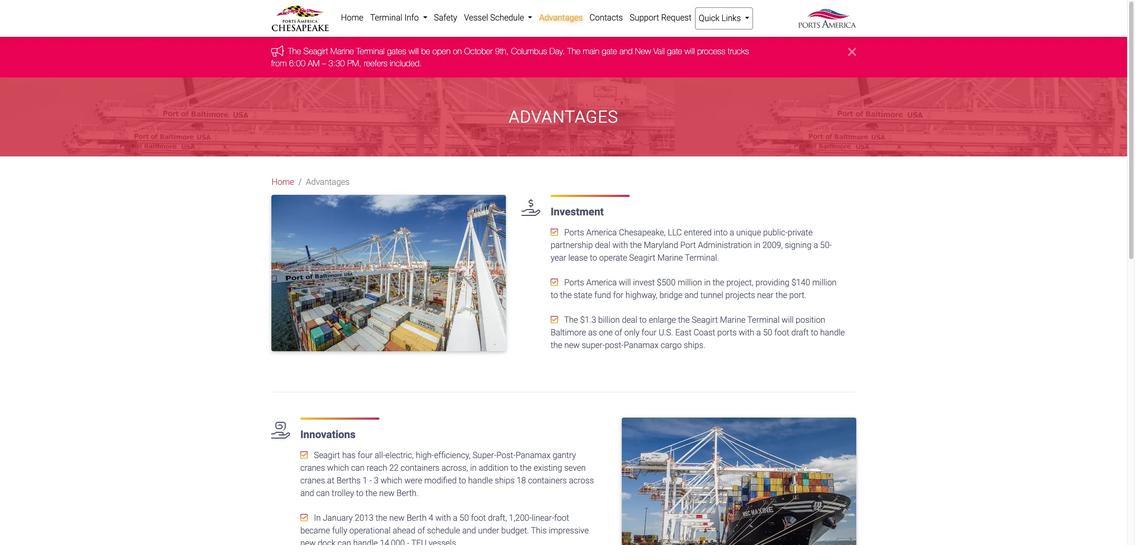 Task type: vqa. For each thing, say whether or not it's contained in the screenshot.
canopy. to the top
no



Task type: describe. For each thing, give the bounding box(es) containing it.
u.s.
[[659, 328, 673, 338]]

super-
[[473, 451, 496, 461]]

a left 50-
[[814, 240, 818, 250]]

schedule
[[490, 13, 524, 23]]

day.
[[549, 47, 565, 56]]

2 gate from the left
[[667, 47, 682, 56]]

llc
[[668, 228, 682, 238]]

with inside ports america chesapeake, llc entered into a unique public-private partnership deal with the maryland port administration in 2009, signing a 50- year lease to operate seagirt marine terminal.
[[612, 240, 628, 250]]

addition
[[479, 463, 508, 473]]

and inside ports america will invest $500 million in the project, providing $140 million to the state fund for highway, bridge and tunnel projects near the port.
[[685, 290, 698, 300]]

the up 18
[[520, 463, 532, 473]]

projects
[[725, 290, 755, 300]]

tunnel
[[701, 290, 723, 300]]

columbus
[[511, 47, 547, 56]]

signing
[[785, 240, 812, 250]]

and inside in january 2013 the new berth 4 with a 50 foot draft, 1,200-linear-foot became fully operational ahead of schedule and under budget. this impressive new dock can handle 14,000 - teu vessels.
[[462, 526, 476, 536]]

to down 1
[[356, 489, 363, 499]]

2 cranes from the top
[[300, 476, 325, 486]]

into
[[714, 228, 728, 238]]

the inside ports america chesapeake, llc entered into a unique public-private partnership deal with the maryland port administration in 2009, signing a 50- year lease to operate seagirt marine terminal.
[[630, 240, 642, 250]]

partnership
[[551, 240, 593, 250]]

1 vertical spatial home link
[[272, 176, 294, 189]]

1 gate from the left
[[602, 47, 617, 56]]

50-
[[820, 240, 832, 250]]

quick links
[[699, 13, 743, 23]]

seven
[[564, 463, 586, 473]]

safety link
[[431, 7, 461, 28]]

18
[[517, 476, 526, 486]]

0 horizontal spatial which
[[327, 463, 349, 473]]

new
[[635, 47, 651, 56]]

handle inside seagirt has four all-electric, high-efficiency, super-post-panamax gantry cranes which can reach 22 containers across, in addition to the existing seven cranes at berths 1 - 3 which were modified to handle ships 18 containers across and can trolley to the new berth.
[[468, 476, 493, 486]]

be
[[421, 47, 430, 56]]

2 million from the left
[[812, 278, 837, 288]]

foot inside the $1.3 billion deal to enlarge the seagirt marine terminal will position baltimore as one of only four u.s. east coast ports with a 50 foot draft to handle the new super-post-panamax cargo ships.
[[774, 328, 789, 338]]

quick links link
[[695, 7, 753, 30]]

seagirt inside the seagirt marine terminal gates will be open on october 9th, columbus day. the main gate and new vail gate will process trucks from 6:00 am – 3:30 pm, reefers included.
[[303, 47, 328, 56]]

the down baltimore
[[551, 341, 562, 351]]

0 vertical spatial advantages
[[539, 13, 583, 23]]

operate
[[599, 253, 627, 263]]

0 vertical spatial can
[[351, 463, 365, 473]]

post-
[[605, 341, 624, 351]]

close image
[[848, 46, 856, 58]]

all-
[[375, 451, 385, 461]]

ports for ports america will invest $500 million in the project, providing $140 million to the state fund for highway, bridge and tunnel projects near the port.
[[564, 278, 584, 288]]

$1.3
[[580, 315, 596, 325]]

1 cranes from the top
[[300, 463, 325, 473]]

links
[[722, 13, 741, 23]]

marine inside ports america chesapeake, llc entered into a unique public-private partnership deal with the maryland port administration in 2009, signing a 50- year lease to operate seagirt marine terminal.
[[658, 253, 683, 263]]

in inside ports america chesapeake, llc entered into a unique public-private partnership deal with the maryland port administration in 2009, signing a 50- year lease to operate seagirt marine terminal.
[[754, 240, 761, 250]]

and inside seagirt has four all-electric, high-efficiency, super-post-panamax gantry cranes which can reach 22 containers across, in addition to the existing seven cranes at berths 1 - 3 which were modified to handle ships 18 containers across and can trolley to the new berth.
[[300, 489, 314, 499]]

contacts
[[590, 13, 623, 23]]

1 horizontal spatial containers
[[528, 476, 567, 486]]

request
[[661, 13, 692, 23]]

1 horizontal spatial home
[[341, 13, 363, 23]]

chesapeake,
[[619, 228, 666, 238]]

to down position
[[811, 328, 818, 338]]

state
[[574, 290, 592, 300]]

innovations image
[[622, 418, 856, 545]]

port.
[[789, 290, 807, 300]]

check square image for ports america will invest $500 million in the project, providing $140 million to the state fund for highway, bridge and tunnel projects near the port.
[[551, 278, 558, 287]]

ports
[[717, 328, 737, 338]]

efficiency,
[[434, 451, 470, 461]]

contacts link
[[586, 7, 626, 28]]

under
[[478, 526, 499, 536]]

draft,
[[488, 513, 507, 523]]

trolley
[[332, 489, 354, 499]]

6:00
[[289, 58, 305, 68]]

the $1.3 billion deal to enlarge the seagirt marine terminal will position baltimore as one of only four u.s. east coast ports with a 50 foot draft to handle the new super-post-panamax cargo ships.
[[551, 315, 845, 351]]

across
[[569, 476, 594, 486]]

bridge
[[659, 290, 683, 300]]

the seagirt marine terminal gates will be open on october 9th, columbus day. the main gate and new vail gate will process trucks from 6:00 am – 3:30 pm, reefers included. alert
[[0, 37, 1127, 78]]

bullhorn image
[[271, 45, 288, 57]]

cargo
[[661, 341, 682, 351]]

2009,
[[763, 240, 783, 250]]

0 vertical spatial containers
[[401, 463, 440, 473]]

deal inside the $1.3 billion deal to enlarge the seagirt marine terminal will position baltimore as one of only four u.s. east coast ports with a 50 foot draft to handle the new super-post-panamax cargo ships.
[[622, 315, 637, 325]]

support
[[630, 13, 659, 23]]

marine inside the $1.3 billion deal to enlarge the seagirt marine terminal will position baltimore as one of only four u.s. east coast ports with a 50 foot draft to handle the new super-post-panamax cargo ships.
[[720, 315, 746, 325]]

9th,
[[495, 47, 509, 56]]

gantry
[[553, 451, 576, 461]]

billion
[[598, 315, 620, 325]]

info
[[404, 13, 419, 23]]

maryland
[[644, 240, 678, 250]]

check square image for in january 2013 the new berth 4 with a 50 foot draft, 1,200-linear-foot became fully operational ahead of schedule and under budget. this impressive new dock can handle 14,000 - teu vessels.
[[300, 514, 308, 522]]

in january 2013 the new berth 4 with a 50 foot draft, 1,200-linear-foot became fully operational ahead of schedule and under budget. this impressive new dock can handle 14,000 - teu vessels.
[[300, 513, 589, 545]]

check square image for ports america chesapeake, llc entered into a unique public-private partnership deal with the maryland port administration in 2009, signing a 50- year lease to operate seagirt marine terminal.
[[551, 228, 558, 237]]

as
[[588, 328, 597, 338]]

lease
[[568, 253, 588, 263]]

14,000
[[380, 539, 405, 545]]

post-
[[496, 451, 516, 461]]

gates
[[387, 47, 406, 56]]

am
[[308, 58, 320, 68]]

will left process at the right of page
[[685, 47, 695, 56]]

ships.
[[684, 341, 706, 351]]

the for seagirt
[[288, 47, 301, 56]]

modified
[[424, 476, 457, 486]]

will inside the $1.3 billion deal to enlarge the seagirt marine terminal will position baltimore as one of only four u.s. east coast ports with a 50 foot draft to handle the new super-post-panamax cargo ships.
[[782, 315, 794, 325]]

new inside the $1.3 billion deal to enlarge the seagirt marine terminal will position baltimore as one of only four u.s. east coast ports with a 50 foot draft to handle the new super-post-panamax cargo ships.
[[564, 341, 580, 351]]

near
[[757, 290, 774, 300]]

2 vertical spatial advantages
[[306, 177, 350, 187]]

quick
[[699, 13, 720, 23]]

vessel schedule link
[[461, 7, 536, 28]]

operational
[[349, 526, 391, 536]]

advantages link
[[536, 7, 586, 28]]

1 horizontal spatial foot
[[554, 513, 569, 523]]

schedule
[[427, 526, 460, 536]]

dock
[[318, 539, 336, 545]]

position
[[796, 315, 825, 325]]

berth.
[[397, 489, 419, 499]]

to inside ports america will invest $500 million in the project, providing $140 million to the state fund for highway, bridge and tunnel projects near the port.
[[551, 290, 558, 300]]

the down 3
[[365, 489, 377, 499]]

2013
[[355, 513, 374, 523]]

on
[[453, 47, 462, 56]]

four inside seagirt has four all-electric, high-efficiency, super-post-panamax gantry cranes which can reach 22 containers across, in addition to the existing seven cranes at berths 1 - 3 which were modified to handle ships 18 containers across and can trolley to the new berth.
[[358, 451, 373, 461]]

- inside seagirt has four all-electric, high-efficiency, super-post-panamax gantry cranes which can reach 22 containers across, in addition to the existing seven cranes at berths 1 - 3 which were modified to handle ships 18 containers across and can trolley to the new berth.
[[369, 476, 372, 486]]

0 horizontal spatial foot
[[471, 513, 486, 523]]

four inside the $1.3 billion deal to enlarge the seagirt marine terminal will position baltimore as one of only four u.s. east coast ports with a 50 foot draft to handle the new super-post-panamax cargo ships.
[[642, 328, 657, 338]]

support request
[[630, 13, 692, 23]]

administration
[[698, 240, 752, 250]]

new up ahead
[[389, 513, 405, 523]]



Task type: locate. For each thing, give the bounding box(es) containing it.
america for will
[[586, 278, 617, 288]]

0 horizontal spatial in
[[470, 463, 477, 473]]

main
[[583, 47, 600, 56]]

project,
[[726, 278, 754, 288]]

from
[[271, 58, 287, 68]]

america inside ports america chesapeake, llc entered into a unique public-private partnership deal with the maryland port administration in 2009, signing a 50- year lease to operate seagirt marine terminal.
[[586, 228, 617, 238]]

1 vertical spatial four
[[358, 451, 373, 461]]

million
[[678, 278, 702, 288], [812, 278, 837, 288]]

this
[[531, 526, 547, 536]]

1 vertical spatial deal
[[622, 315, 637, 325]]

50 inside the $1.3 billion deal to enlarge the seagirt marine terminal will position baltimore as one of only four u.s. east coast ports with a 50 foot draft to handle the new super-post-panamax cargo ships.
[[763, 328, 772, 338]]

the inside in january 2013 the new berth 4 with a 50 foot draft, 1,200-linear-foot became fully operational ahead of schedule and under budget. this impressive new dock can handle 14,000 - teu vessels.
[[376, 513, 387, 523]]

check square image up partnership on the top
[[551, 228, 558, 237]]

the right day.
[[567, 47, 580, 56]]

america
[[586, 228, 617, 238], [586, 278, 617, 288]]

will
[[409, 47, 419, 56], [685, 47, 695, 56], [619, 278, 631, 288], [782, 315, 794, 325]]

to up 18
[[511, 463, 518, 473]]

to inside ports america chesapeake, llc entered into a unique public-private partnership deal with the maryland port administration in 2009, signing a 50- year lease to operate seagirt marine terminal.
[[590, 253, 597, 263]]

containers down high-
[[401, 463, 440, 473]]

the up east
[[678, 315, 690, 325]]

terminal info link
[[367, 7, 431, 28]]

1 vertical spatial cranes
[[300, 476, 325, 486]]

2 vertical spatial with
[[435, 513, 451, 523]]

terminal.
[[685, 253, 719, 263]]

deal inside ports america chesapeake, llc entered into a unique public-private partnership deal with the maryland port administration in 2009, signing a 50- year lease to operate seagirt marine terminal.
[[595, 240, 610, 250]]

of right one
[[615, 328, 622, 338]]

cranes left at
[[300, 476, 325, 486]]

1 america from the top
[[586, 228, 617, 238]]

1 horizontal spatial of
[[615, 328, 622, 338]]

for
[[613, 290, 624, 300]]

ports up state
[[564, 278, 584, 288]]

check square image down "innovations"
[[300, 451, 308, 460]]

0 horizontal spatial panamax
[[516, 451, 551, 461]]

1 horizontal spatial handle
[[468, 476, 493, 486]]

the
[[630, 240, 642, 250], [713, 278, 724, 288], [560, 290, 572, 300], [776, 290, 787, 300], [678, 315, 690, 325], [551, 341, 562, 351], [520, 463, 532, 473], [365, 489, 377, 499], [376, 513, 387, 523]]

america inside ports america will invest $500 million in the project, providing $140 million to the state fund for highway, bridge and tunnel projects near the port.
[[586, 278, 617, 288]]

2 vertical spatial can
[[338, 539, 351, 545]]

the up 6:00
[[288, 47, 301, 56]]

0 vertical spatial marine
[[330, 47, 354, 56]]

super-
[[582, 341, 605, 351]]

seagirt down "innovations"
[[314, 451, 340, 461]]

fund
[[594, 290, 611, 300]]

terminal left info in the left of the page
[[370, 13, 402, 23]]

0 vertical spatial four
[[642, 328, 657, 338]]

the seagirt marine terminal gates will be open on october 9th, columbus day. the main gate and new vail gate will process trucks from 6:00 am – 3:30 pm, reefers included.
[[271, 47, 749, 68]]

1 horizontal spatial which
[[381, 476, 402, 486]]

0 vertical spatial deal
[[595, 240, 610, 250]]

deal
[[595, 240, 610, 250], [622, 315, 637, 325]]

new down "became"
[[300, 539, 316, 545]]

containers
[[401, 463, 440, 473], [528, 476, 567, 486]]

with
[[612, 240, 628, 250], [739, 328, 754, 338], [435, 513, 451, 523]]

0 vertical spatial which
[[327, 463, 349, 473]]

vessel
[[464, 13, 488, 23]]

handle inside in january 2013 the new berth 4 with a 50 foot draft, 1,200-linear-foot became fully operational ahead of schedule and under budget. this impressive new dock can handle 14,000 - teu vessels.
[[353, 539, 378, 545]]

of up teu
[[417, 526, 425, 536]]

handle down addition at the bottom left of the page
[[468, 476, 493, 486]]

2 horizontal spatial marine
[[720, 315, 746, 325]]

four left all-
[[358, 451, 373, 461]]

1 million from the left
[[678, 278, 702, 288]]

marine down maryland
[[658, 253, 683, 263]]

with inside the $1.3 billion deal to enlarge the seagirt marine terminal will position baltimore as one of only four u.s. east coast ports with a 50 foot draft to handle the new super-post-panamax cargo ships.
[[739, 328, 754, 338]]

50 inside in january 2013 the new berth 4 with a 50 foot draft, 1,200-linear-foot became fully operational ahead of schedule and under budget. this impressive new dock can handle 14,000 - teu vessels.
[[460, 513, 469, 523]]

0 horizontal spatial home
[[272, 177, 294, 187]]

terminal info
[[370, 13, 421, 23]]

ports for ports america chesapeake, llc entered into a unique public-private partnership deal with the maryland port administration in 2009, signing a 50- year lease to operate seagirt marine terminal.
[[564, 228, 584, 238]]

were
[[404, 476, 422, 486]]

1 vertical spatial containers
[[528, 476, 567, 486]]

million right $140
[[812, 278, 837, 288]]

ports
[[564, 228, 584, 238], [564, 278, 584, 288]]

gate right vail on the right top
[[667, 47, 682, 56]]

- left teu
[[407, 539, 409, 545]]

berths
[[336, 476, 361, 486]]

the down chesapeake,
[[630, 240, 642, 250]]

ports inside ports america will invest $500 million in the project, providing $140 million to the state fund for highway, bridge and tunnel projects near the port.
[[564, 278, 584, 288]]

1 vertical spatial america
[[586, 278, 617, 288]]

0 horizontal spatial gate
[[602, 47, 617, 56]]

in down unique
[[754, 240, 761, 250]]

2 vertical spatial in
[[470, 463, 477, 473]]

50 left draft
[[763, 328, 772, 338]]

1 vertical spatial advantages
[[509, 107, 618, 127]]

seagirt up coast
[[692, 315, 718, 325]]

panamax inside seagirt has four all-electric, high-efficiency, super-post-panamax gantry cranes which can reach 22 containers across, in addition to the existing seven cranes at berths 1 - 3 which were modified to handle ships 18 containers across and can trolley to the new berth.
[[516, 451, 551, 461]]

in down super-
[[470, 463, 477, 473]]

will inside ports america will invest $500 million in the project, providing $140 million to the state fund for highway, bridge and tunnel projects near the port.
[[619, 278, 631, 288]]

1 vertical spatial home
[[272, 177, 294, 187]]

and inside the seagirt marine terminal gates will be open on october 9th, columbus day. the main gate and new vail gate will process trucks from 6:00 am – 3:30 pm, reefers included.
[[619, 47, 633, 56]]

2 vertical spatial marine
[[720, 315, 746, 325]]

year
[[551, 253, 566, 263]]

marine up 3:30
[[330, 47, 354, 56]]

1 vertical spatial can
[[316, 489, 330, 499]]

which up at
[[327, 463, 349, 473]]

to up check square icon
[[551, 290, 558, 300]]

budget.
[[501, 526, 529, 536]]

1 horizontal spatial panamax
[[624, 341, 659, 351]]

0 horizontal spatial handle
[[353, 539, 378, 545]]

check square image
[[551, 316, 558, 324]]

1 horizontal spatial home link
[[338, 7, 367, 28]]

new left "berth."
[[379, 489, 395, 499]]

seagirt inside ports america chesapeake, llc entered into a unique public-private partnership deal with the maryland port administration in 2009, signing a 50- year lease to operate seagirt marine terminal.
[[629, 253, 655, 263]]

included.
[[390, 58, 422, 68]]

of inside the $1.3 billion deal to enlarge the seagirt marine terminal will position baltimore as one of only four u.s. east coast ports with a 50 foot draft to handle the new super-post-panamax cargo ships.
[[615, 328, 622, 338]]

can up 1
[[351, 463, 365, 473]]

0 horizontal spatial -
[[369, 476, 372, 486]]

0 horizontal spatial with
[[435, 513, 451, 523]]

0 horizontal spatial deal
[[595, 240, 610, 250]]

check square image for seagirt has four all-electric, high-efficiency, super-post-panamax gantry cranes which can reach 22 containers across, in addition to the existing seven cranes at berths 1 - 3 which were modified to handle ships 18 containers across and can trolley to the new berth.
[[300, 451, 308, 460]]

will left be
[[409, 47, 419, 56]]

0 vertical spatial home link
[[338, 7, 367, 28]]

can
[[351, 463, 365, 473], [316, 489, 330, 499], [338, 539, 351, 545]]

0 vertical spatial panamax
[[624, 341, 659, 351]]

1 vertical spatial marine
[[658, 253, 683, 263]]

with right ports on the bottom of page
[[739, 328, 754, 338]]

handle down position
[[820, 328, 845, 338]]

of inside in january 2013 the new berth 4 with a 50 foot draft, 1,200-linear-foot became fully operational ahead of schedule and under budget. this impressive new dock can handle 14,000 - teu vessels.
[[417, 526, 425, 536]]

one
[[599, 328, 613, 338]]

1 horizontal spatial gate
[[667, 47, 682, 56]]

investment
[[551, 206, 604, 218]]

became
[[300, 526, 330, 536]]

to up the only
[[639, 315, 647, 325]]

22
[[389, 463, 399, 473]]

with inside in january 2013 the new berth 4 with a 50 foot draft, 1,200-linear-foot became fully operational ahead of schedule and under budget. this impressive new dock can handle 14,000 - teu vessels.
[[435, 513, 451, 523]]

east
[[675, 328, 692, 338]]

1 vertical spatial with
[[739, 328, 754, 338]]

2 vertical spatial handle
[[353, 539, 378, 545]]

panamax down the only
[[624, 341, 659, 351]]

with up operate
[[612, 240, 628, 250]]

and left the tunnel
[[685, 290, 698, 300]]

1
[[363, 476, 367, 486]]

2 horizontal spatial in
[[754, 240, 761, 250]]

across,
[[442, 463, 468, 473]]

1 vertical spatial terminal
[[356, 47, 385, 56]]

0 vertical spatial -
[[369, 476, 372, 486]]

handle inside the $1.3 billion deal to enlarge the seagirt marine terminal will position baltimore as one of only four u.s. east coast ports with a 50 foot draft to handle the new super-post-panamax cargo ships.
[[820, 328, 845, 338]]

gate right main
[[602, 47, 617, 56]]

seagirt has four all-electric, high-efficiency, super-post-panamax gantry cranes which can reach 22 containers across, in addition to the existing seven cranes at berths 1 - 3 which were modified to handle ships 18 containers across and can trolley to the new berth.
[[300, 451, 594, 499]]

1 vertical spatial of
[[417, 526, 425, 536]]

in inside seagirt has four all-electric, high-efficiency, super-post-panamax gantry cranes which can reach 22 containers across, in addition to the existing seven cranes at berths 1 - 3 which were modified to handle ships 18 containers across and can trolley to the new berth.
[[470, 463, 477, 473]]

the up baltimore
[[564, 315, 578, 325]]

1 ports from the top
[[564, 228, 584, 238]]

1 vertical spatial which
[[381, 476, 402, 486]]

marine inside the seagirt marine terminal gates will be open on october 9th, columbus day. the main gate and new vail gate will process trucks from 6:00 am – 3:30 pm, reefers included.
[[330, 47, 354, 56]]

panamax inside the $1.3 billion deal to enlarge the seagirt marine terminal will position baltimore as one of only four u.s. east coast ports with a 50 foot draft to handle the new super-post-panamax cargo ships.
[[624, 341, 659, 351]]

containers down existing
[[528, 476, 567, 486]]

a right ports on the bottom of page
[[757, 328, 761, 338]]

entered
[[684, 228, 712, 238]]

unique
[[736, 228, 761, 238]]

check square image down year
[[551, 278, 558, 287]]

seagirt down maryland
[[629, 253, 655, 263]]

america up fund at the bottom
[[586, 278, 617, 288]]

investment image
[[271, 195, 506, 352]]

1 horizontal spatial 50
[[763, 328, 772, 338]]

0 vertical spatial terminal
[[370, 13, 402, 23]]

0 vertical spatial cranes
[[300, 463, 325, 473]]

innovations
[[300, 429, 356, 441]]

a right into
[[730, 228, 734, 238]]

1 horizontal spatial deal
[[622, 315, 637, 325]]

1 horizontal spatial million
[[812, 278, 837, 288]]

will up draft
[[782, 315, 794, 325]]

–
[[322, 58, 326, 68]]

0 vertical spatial ports
[[564, 228, 584, 238]]

america up operate
[[586, 228, 617, 238]]

trucks
[[728, 47, 749, 56]]

1 vertical spatial ports
[[564, 278, 584, 288]]

home link
[[338, 7, 367, 28], [272, 176, 294, 189]]

high-
[[416, 451, 434, 461]]

0 vertical spatial handle
[[820, 328, 845, 338]]

impressive
[[549, 526, 589, 536]]

new down baltimore
[[564, 341, 580, 351]]

2 ports from the top
[[564, 278, 584, 288]]

the for $1.3
[[564, 315, 578, 325]]

2 horizontal spatial handle
[[820, 328, 845, 338]]

3:30
[[328, 58, 345, 68]]

1 horizontal spatial in
[[704, 278, 711, 288]]

0 horizontal spatial home link
[[272, 176, 294, 189]]

check square image
[[551, 228, 558, 237], [551, 278, 558, 287], [300, 451, 308, 460], [300, 514, 308, 522]]

foot up impressive
[[554, 513, 569, 523]]

0 horizontal spatial of
[[417, 526, 425, 536]]

seagirt
[[303, 47, 328, 56], [629, 253, 655, 263], [692, 315, 718, 325], [314, 451, 340, 461]]

the left state
[[560, 290, 572, 300]]

and left new
[[619, 47, 633, 56]]

foot
[[774, 328, 789, 338], [471, 513, 486, 523], [554, 513, 569, 523]]

ahead
[[393, 526, 415, 536]]

at
[[327, 476, 334, 486]]

seagirt up am
[[303, 47, 328, 56]]

foot up under
[[471, 513, 486, 523]]

and up in in the left bottom of the page
[[300, 489, 314, 499]]

in up the tunnel
[[704, 278, 711, 288]]

0 horizontal spatial 50
[[460, 513, 469, 523]]

1 vertical spatial in
[[704, 278, 711, 288]]

2 america from the top
[[586, 278, 617, 288]]

0 vertical spatial america
[[586, 228, 617, 238]]

1 horizontal spatial four
[[642, 328, 657, 338]]

terminal up reefers
[[356, 47, 385, 56]]

to
[[590, 253, 597, 263], [551, 290, 558, 300], [639, 315, 647, 325], [811, 328, 818, 338], [511, 463, 518, 473], [459, 476, 466, 486], [356, 489, 363, 499]]

the down providing
[[776, 290, 787, 300]]

0 vertical spatial 50
[[763, 328, 772, 338]]

the inside the $1.3 billion deal to enlarge the seagirt marine terminal will position baltimore as one of only four u.s. east coast ports with a 50 foot draft to handle the new super-post-panamax cargo ships.
[[564, 315, 578, 325]]

new
[[564, 341, 580, 351], [379, 489, 395, 499], [389, 513, 405, 523], [300, 539, 316, 545]]

3
[[374, 476, 379, 486]]

ships
[[495, 476, 515, 486]]

and
[[619, 47, 633, 56], [685, 290, 698, 300], [300, 489, 314, 499], [462, 526, 476, 536]]

2 vertical spatial terminal
[[747, 315, 780, 325]]

2 horizontal spatial with
[[739, 328, 754, 338]]

ports inside ports america chesapeake, llc entered into a unique public-private partnership deal with the maryland port administration in 2009, signing a 50- year lease to operate seagirt marine terminal.
[[564, 228, 584, 238]]

with right 4 at left
[[435, 513, 451, 523]]

which down '22'
[[381, 476, 402, 486]]

ports america chesapeake, llc entered into a unique public-private partnership deal with the maryland port administration in 2009, signing a 50- year lease to operate seagirt marine terminal.
[[551, 228, 832, 263]]

0 horizontal spatial four
[[358, 451, 373, 461]]

ports up partnership on the top
[[564, 228, 584, 238]]

berth
[[407, 513, 427, 523]]

0 vertical spatial in
[[754, 240, 761, 250]]

1 vertical spatial 50
[[460, 513, 469, 523]]

a up schedule
[[453, 513, 458, 523]]

process
[[697, 47, 725, 56]]

-
[[369, 476, 372, 486], [407, 539, 409, 545]]

foot left draft
[[774, 328, 789, 338]]

america for chesapeake,
[[586, 228, 617, 238]]

will up for
[[619, 278, 631, 288]]

to down across,
[[459, 476, 466, 486]]

seagirt inside seagirt has four all-electric, high-efficiency, super-post-panamax gantry cranes which can reach 22 containers across, in addition to the existing seven cranes at berths 1 - 3 which were modified to handle ships 18 containers across and can trolley to the new berth.
[[314, 451, 340, 461]]

port
[[680, 240, 696, 250]]

fully
[[332, 526, 347, 536]]

0 horizontal spatial million
[[678, 278, 702, 288]]

the up operational
[[376, 513, 387, 523]]

0 vertical spatial with
[[612, 240, 628, 250]]

million up bridge
[[678, 278, 702, 288]]

in inside ports america will invest $500 million in the project, providing $140 million to the state fund for highway, bridge and tunnel projects near the port.
[[704, 278, 711, 288]]

marine up ports on the bottom of page
[[720, 315, 746, 325]]

- inside in january 2013 the new berth 4 with a 50 foot draft, 1,200-linear-foot became fully operational ahead of schedule and under budget. this impressive new dock can handle 14,000 - teu vessels.
[[407, 539, 409, 545]]

- left 3
[[369, 476, 372, 486]]

and left under
[[462, 526, 476, 536]]

0 horizontal spatial containers
[[401, 463, 440, 473]]

0 horizontal spatial marine
[[330, 47, 354, 56]]

check square image left in in the left bottom of the page
[[300, 514, 308, 522]]

coast
[[694, 328, 715, 338]]

1 vertical spatial panamax
[[516, 451, 551, 461]]

a inside the $1.3 billion deal to enlarge the seagirt marine terminal will position baltimore as one of only four u.s. east coast ports with a 50 foot draft to handle the new super-post-panamax cargo ships.
[[757, 328, 761, 338]]

terminal inside the $1.3 billion deal to enlarge the seagirt marine terminal will position baltimore as one of only four u.s. east coast ports with a 50 foot draft to handle the new super-post-panamax cargo ships.
[[747, 315, 780, 325]]

advantages
[[539, 13, 583, 23], [509, 107, 618, 127], [306, 177, 350, 187]]

handle down operational
[[353, 539, 378, 545]]

can inside in january 2013 the new berth 4 with a 50 foot draft, 1,200-linear-foot became fully operational ahead of schedule and under budget. this impressive new dock can handle 14,000 - teu vessels.
[[338, 539, 351, 545]]

vessel schedule
[[464, 13, 526, 23]]

home
[[341, 13, 363, 23], [272, 177, 294, 187]]

to right lease
[[590, 253, 597, 263]]

1 horizontal spatial -
[[407, 539, 409, 545]]

four left the u.s. on the right bottom of the page
[[642, 328, 657, 338]]

public-
[[763, 228, 788, 238]]

deal up the only
[[622, 315, 637, 325]]

terminal down near
[[747, 315, 780, 325]]

seagirt inside the $1.3 billion deal to enlarge the seagirt marine terminal will position baltimore as one of only four u.s. east coast ports with a 50 foot draft to handle the new super-post-panamax cargo ships.
[[692, 315, 718, 325]]

new inside seagirt has four all-electric, high-efficiency, super-post-panamax gantry cranes which can reach 22 containers across, in addition to the existing seven cranes at berths 1 - 3 which were modified to handle ships 18 containers across and can trolley to the new berth.
[[379, 489, 395, 499]]

safety
[[434, 13, 457, 23]]

0 vertical spatial of
[[615, 328, 622, 338]]

the up the tunnel
[[713, 278, 724, 288]]

vessels.
[[429, 539, 458, 545]]

deal up operate
[[595, 240, 610, 250]]

0 vertical spatial home
[[341, 13, 363, 23]]

$500
[[657, 278, 676, 288]]

can down fully
[[338, 539, 351, 545]]

open
[[433, 47, 451, 56]]

can down at
[[316, 489, 330, 499]]

panamax up existing
[[516, 451, 551, 461]]

50 up schedule
[[460, 513, 469, 523]]

1 horizontal spatial with
[[612, 240, 628, 250]]

1 vertical spatial -
[[407, 539, 409, 545]]

panamax
[[624, 341, 659, 351], [516, 451, 551, 461]]

teu
[[411, 539, 427, 545]]

2 horizontal spatial foot
[[774, 328, 789, 338]]

cranes down "innovations"
[[300, 463, 325, 473]]

a inside in january 2013 the new berth 4 with a 50 foot draft, 1,200-linear-foot became fully operational ahead of schedule and under budget. this impressive new dock can handle 14,000 - teu vessels.
[[453, 513, 458, 523]]

terminal inside the seagirt marine terminal gates will be open on october 9th, columbus day. the main gate and new vail gate will process trucks from 6:00 am – 3:30 pm, reefers included.
[[356, 47, 385, 56]]

1 vertical spatial handle
[[468, 476, 493, 486]]

enlarge
[[649, 315, 676, 325]]

1 horizontal spatial marine
[[658, 253, 683, 263]]



